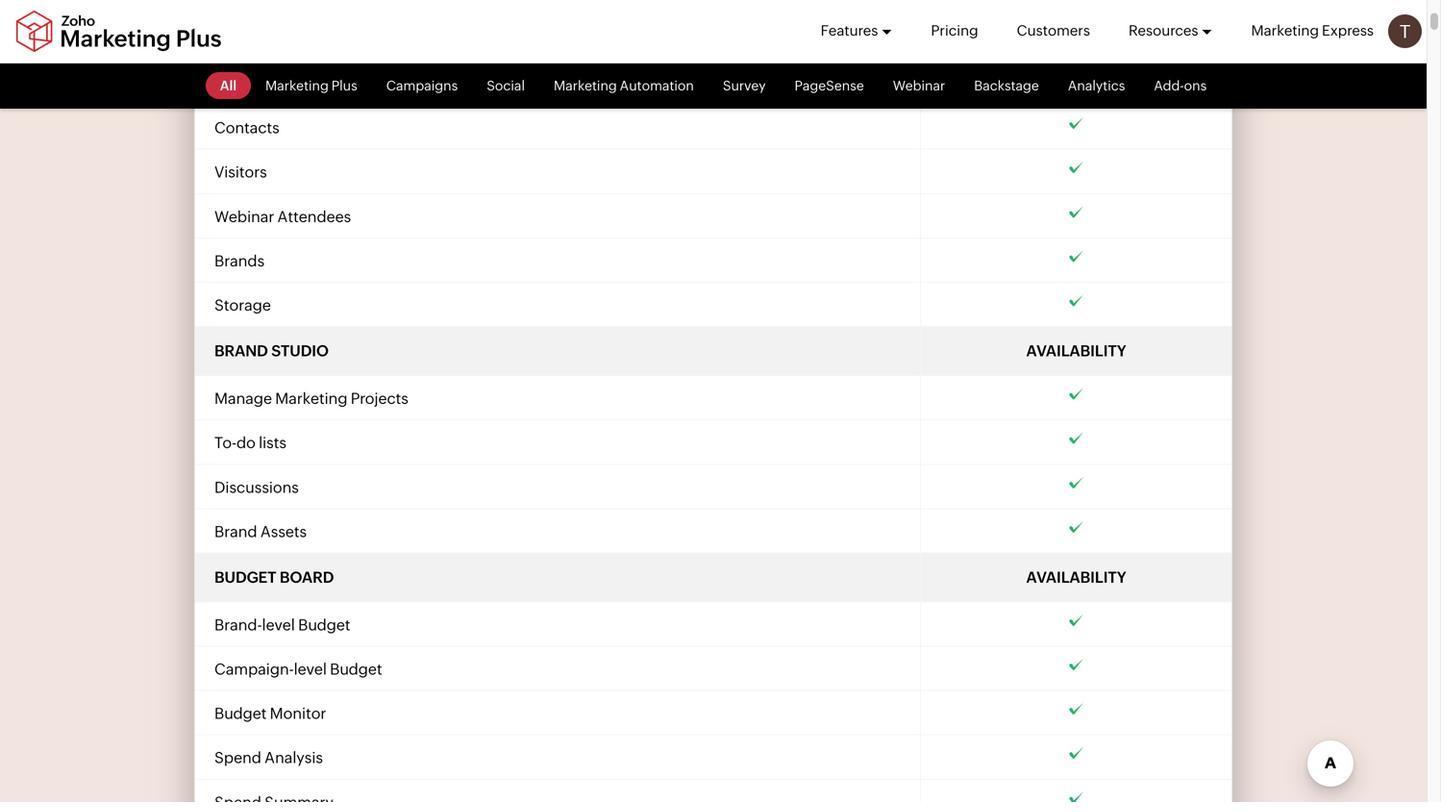 Task type: describe. For each thing, give the bounding box(es) containing it.
visitors
[[214, 163, 267, 181]]

analysis
[[265, 749, 323, 767]]

level for brand-
[[262, 616, 295, 634]]

backstage
[[975, 78, 1040, 93]]

express
[[1323, 22, 1374, 39]]

level for campaign-
[[294, 660, 327, 678]]

board
[[280, 568, 334, 586]]

spend analysis
[[214, 749, 323, 767]]

1 horizontal spatial marketing
[[1252, 22, 1320, 39]]

pricing link
[[931, 0, 979, 62]]

brand-level budget
[[214, 616, 351, 634]]

all
[[220, 78, 237, 93]]

marketing express link
[[1252, 0, 1374, 62]]

discussions
[[214, 478, 299, 496]]

contacts
[[214, 119, 280, 137]]

2 vertical spatial budget
[[214, 705, 267, 722]]

features
[[821, 22, 878, 39]]

studio
[[272, 342, 329, 360]]

brand assets
[[214, 523, 307, 540]]

storage
[[214, 296, 271, 314]]

social
[[487, 78, 525, 93]]

customers
[[1017, 22, 1091, 39]]

features link
[[821, 0, 893, 62]]

webinar for webinar
[[893, 78, 946, 93]]

analytics
[[1068, 78, 1126, 93]]

pricing
[[931, 22, 979, 39]]

brand
[[214, 342, 268, 360]]

1 availability from the top
[[1027, 27, 1127, 45]]

lists
[[259, 434, 287, 452]]

marketing express
[[1252, 22, 1374, 39]]

campaign-
[[214, 660, 294, 678]]

customers link
[[1017, 0, 1091, 62]]



Task type: vqa. For each thing, say whether or not it's contained in the screenshot.
ENTERPRISE INSIGHTS BLOG "link"
no



Task type: locate. For each thing, give the bounding box(es) containing it.
budget down brand-level budget
[[330, 660, 382, 678]]

budget
[[298, 616, 351, 634], [330, 660, 382, 678], [214, 705, 267, 722]]

zoho marketingplus logo image
[[14, 10, 223, 52]]

to-
[[214, 434, 237, 452]]

manage
[[214, 390, 272, 407]]

manage marketing projects
[[214, 390, 409, 407]]

marketing
[[1252, 22, 1320, 39], [275, 390, 348, 407]]

marketing down studio
[[275, 390, 348, 407]]

budget
[[214, 568, 276, 586]]

1 vertical spatial marketing
[[275, 390, 348, 407]]

add-ons
[[1155, 78, 1207, 93]]

webinar down visitors
[[214, 208, 274, 225]]

do
[[237, 434, 256, 452]]

pagesense
[[795, 78, 864, 93]]

campaigns
[[386, 78, 458, 93]]

1 vertical spatial budget
[[330, 660, 382, 678]]

budget up spend
[[214, 705, 267, 722]]

3 availability from the top
[[1027, 568, 1127, 586]]

campaign-level budget
[[214, 660, 382, 678]]

brand
[[214, 523, 257, 540]]

terry turtle image
[[1389, 14, 1423, 48]]

budget for campaign-level budget
[[330, 660, 382, 678]]

availability for studio
[[1027, 342, 1127, 360]]

level up monitor
[[294, 660, 327, 678]]

attendees
[[278, 208, 351, 225]]

0 horizontal spatial webinar
[[214, 208, 274, 225]]

resources
[[1129, 22, 1199, 39]]

brand-
[[214, 616, 262, 634]]

level down budget board
[[262, 616, 295, 634]]

webinar attendees
[[214, 208, 351, 225]]

level
[[262, 616, 295, 634], [294, 660, 327, 678]]

2 vertical spatial availability
[[1027, 568, 1127, 586]]

spend
[[214, 749, 262, 767]]

ons
[[1185, 78, 1207, 93]]

budget for brand-level budget
[[298, 616, 351, 634]]

add-
[[1155, 78, 1185, 93]]

1 vertical spatial level
[[294, 660, 327, 678]]

webinar down the pricing link
[[893, 78, 946, 93]]

marketing left express
[[1252, 22, 1320, 39]]

budget monitor
[[214, 705, 326, 722]]

0 vertical spatial budget
[[298, 616, 351, 634]]

general
[[214, 27, 285, 45]]

users
[[214, 75, 254, 92]]

budget board
[[214, 568, 334, 586]]

0 horizontal spatial marketing
[[275, 390, 348, 407]]

0 vertical spatial availability
[[1027, 27, 1127, 45]]

brand studio
[[214, 342, 329, 360]]

brands
[[214, 252, 265, 270]]

1 vertical spatial availability
[[1027, 342, 1127, 360]]

projects
[[351, 390, 409, 407]]

to-do lists
[[214, 434, 287, 452]]

webinar for webinar attendees
[[214, 208, 274, 225]]

resources link
[[1129, 0, 1213, 62]]

0 vertical spatial level
[[262, 616, 295, 634]]

monitor
[[270, 705, 326, 722]]

availability
[[1027, 27, 1127, 45], [1027, 342, 1127, 360], [1027, 568, 1127, 586]]

1 vertical spatial webinar
[[214, 208, 274, 225]]

0 vertical spatial marketing
[[1252, 22, 1320, 39]]

budget down board
[[298, 616, 351, 634]]

webinar
[[893, 78, 946, 93], [214, 208, 274, 225]]

0 vertical spatial webinar
[[893, 78, 946, 93]]

marketing automation
[[554, 78, 694, 93]]

survey
[[723, 78, 766, 93]]

2 availability from the top
[[1027, 342, 1127, 360]]

1 horizontal spatial webinar
[[893, 78, 946, 93]]

marketing plus
[[265, 78, 357, 93]]

availability for board
[[1027, 568, 1127, 586]]

assets
[[260, 523, 307, 540]]



